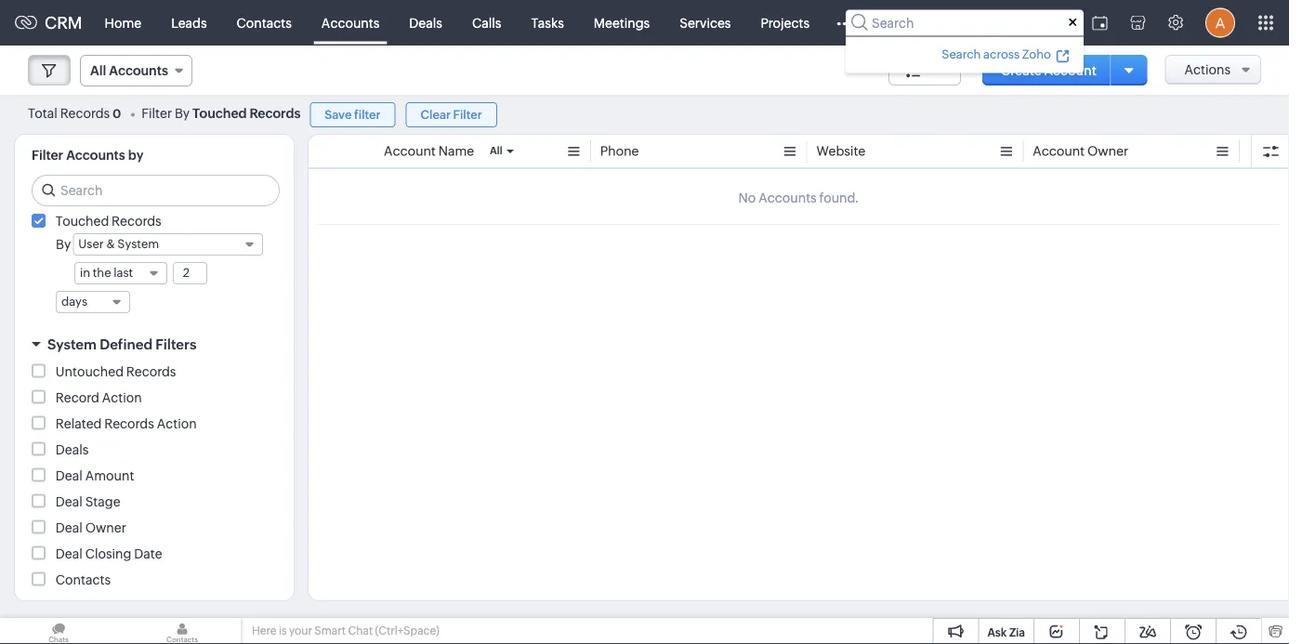 Task type: locate. For each thing, give the bounding box(es) containing it.
1 vertical spatial touched
[[56, 214, 109, 229]]

records
[[60, 106, 110, 121], [250, 106, 301, 121], [112, 214, 161, 229], [126, 364, 176, 379], [104, 416, 154, 431]]

amount
[[85, 468, 134, 483]]

services
[[680, 15, 731, 30]]

deal left stage at the bottom left of page
[[56, 494, 83, 509]]

all right the name
[[490, 145, 503, 157]]

meetings
[[594, 15, 650, 30]]

system right '&'
[[117, 237, 159, 251]]

projects link
[[746, 0, 825, 45]]

accounts up 0
[[109, 63, 168, 78]]

all
[[90, 63, 106, 78], [490, 145, 503, 157]]

1 horizontal spatial deals
[[409, 15, 442, 30]]

(ctrl+space)
[[375, 625, 440, 637]]

filters
[[156, 337, 196, 353]]

contacts down closing
[[56, 572, 111, 587]]

create account
[[1001, 63, 1097, 78]]

fields
[[104, 608, 144, 624]]

deals
[[409, 15, 442, 30], [56, 442, 89, 457]]

1 horizontal spatial owner
[[1088, 144, 1129, 159]]

all inside 'field'
[[90, 63, 106, 78]]

3 deal from the top
[[56, 520, 83, 535]]

0 vertical spatial owner
[[1088, 144, 1129, 159]]

profile element
[[1195, 0, 1247, 45]]

1 vertical spatial by
[[56, 237, 71, 252]]

deal down deal owner
[[56, 546, 83, 561]]

records down system defined filters dropdown button
[[126, 364, 176, 379]]

1 vertical spatial owner
[[85, 520, 126, 535]]

account
[[1045, 63, 1097, 78], [384, 144, 436, 159], [1033, 144, 1085, 159]]

accounts inside all accounts 'field'
[[109, 63, 168, 78]]

filter down total
[[32, 148, 63, 163]]

contacts image
[[124, 618, 241, 644]]

account down zoho
[[1045, 63, 1097, 78]]

ask zia
[[988, 626, 1026, 639]]

by inside dropdown button
[[84, 608, 101, 624]]

defined
[[100, 337, 153, 353]]

here
[[252, 625, 277, 637]]

0 vertical spatial contacts
[[237, 15, 292, 30]]

action
[[102, 390, 142, 405], [157, 416, 197, 431]]

1 vertical spatial system
[[47, 337, 97, 353]]

filter by touched records
[[142, 106, 301, 121]]

1 horizontal spatial contacts
[[237, 15, 292, 30]]

1 horizontal spatial by
[[84, 608, 101, 624]]

the
[[93, 266, 111, 280]]

contacts
[[237, 15, 292, 30], [56, 572, 111, 587]]

accounts for filter accounts by
[[66, 148, 125, 163]]

2 horizontal spatial by
[[175, 106, 190, 121]]

accounts inside accounts link
[[322, 15, 380, 30]]

all for all
[[490, 145, 503, 157]]

1 vertical spatial all
[[490, 145, 503, 157]]

by
[[175, 106, 190, 121], [56, 237, 71, 252], [84, 608, 101, 624]]

0 horizontal spatial touched
[[56, 214, 109, 229]]

home
[[105, 15, 141, 30]]

&
[[106, 237, 115, 251]]

2 vertical spatial by
[[84, 608, 101, 624]]

website
[[817, 144, 866, 159]]

0 horizontal spatial system
[[47, 337, 97, 353]]

1 horizontal spatial action
[[157, 416, 197, 431]]

deals inside deals link
[[409, 15, 442, 30]]

records for untouched records
[[126, 364, 176, 379]]

by left user
[[56, 237, 71, 252]]

by down all accounts 'field'
[[175, 106, 190, 121]]

across
[[984, 47, 1020, 61]]

4 deal from the top
[[56, 546, 83, 561]]

0 horizontal spatial contacts
[[56, 572, 111, 587]]

deal stage
[[56, 494, 120, 509]]

filter right clear
[[453, 108, 482, 122]]

system inside field
[[117, 237, 159, 251]]

here is your smart chat (ctrl+space)
[[252, 625, 440, 637]]

action down filters
[[157, 416, 197, 431]]

2 vertical spatial accounts
[[66, 148, 125, 163]]

deal for deal amount
[[56, 468, 83, 483]]

create account button
[[983, 55, 1115, 86]]

User & System field
[[73, 233, 263, 256]]

system up untouched
[[47, 337, 97, 353]]

contacts right leads
[[237, 15, 292, 30]]

last
[[114, 266, 133, 280]]

0 horizontal spatial action
[[102, 390, 142, 405]]

Search field
[[846, 10, 1084, 36]]

0 vertical spatial deals
[[409, 15, 442, 30]]

create menu image
[[1000, 0, 1046, 45]]

deal
[[56, 468, 83, 483], [56, 494, 83, 509], [56, 520, 83, 535], [56, 546, 83, 561]]

filter for filter by touched records
[[142, 106, 172, 121]]

accounts left deals link on the top left
[[322, 15, 380, 30]]

filter inside dropdown button
[[47, 608, 81, 624]]

0 horizontal spatial all
[[90, 63, 106, 78]]

filter right 0
[[142, 106, 172, 121]]

tasks
[[531, 15, 564, 30]]

touched records
[[56, 214, 161, 229]]

records left 0
[[60, 106, 110, 121]]

2 deal from the top
[[56, 494, 83, 509]]

0 horizontal spatial owner
[[85, 520, 126, 535]]

1 vertical spatial accounts
[[109, 63, 168, 78]]

deals left the calls link
[[409, 15, 442, 30]]

by for fields
[[84, 608, 101, 624]]

records up user & system
[[112, 214, 161, 229]]

system inside dropdown button
[[47, 337, 97, 353]]

touched
[[193, 106, 247, 121], [56, 214, 109, 229]]

account down clear
[[384, 144, 436, 159]]

save filter
[[325, 108, 381, 122]]

zia
[[1010, 626, 1026, 639]]

system defined filters button
[[15, 328, 294, 361]]

filter accounts by
[[32, 148, 144, 163]]

None field
[[889, 55, 961, 86]]

accounts left by
[[66, 148, 125, 163]]

None text field
[[174, 263, 206, 284]]

create
[[1001, 63, 1042, 78]]

action up related records action
[[102, 390, 142, 405]]

0
[[113, 107, 121, 121]]

system
[[117, 237, 159, 251], [47, 337, 97, 353]]

by left fields
[[84, 608, 101, 624]]

tasks link
[[516, 0, 579, 45]]

records down record action
[[104, 416, 154, 431]]

account down the create account button
[[1033, 144, 1085, 159]]

deal up deal stage
[[56, 468, 83, 483]]

0 vertical spatial accounts
[[322, 15, 380, 30]]

deal down deal stage
[[56, 520, 83, 535]]

contacts link
[[222, 0, 307, 45]]

records left save
[[250, 106, 301, 121]]

all up total records 0
[[90, 63, 106, 78]]

filter left fields
[[47, 608, 81, 624]]

filter
[[142, 106, 172, 121], [453, 108, 482, 122], [32, 148, 63, 163], [47, 608, 81, 624]]

actions
[[1185, 62, 1231, 77]]

1 vertical spatial deals
[[56, 442, 89, 457]]

size image
[[907, 62, 921, 79]]

deals down related
[[56, 442, 89, 457]]

all accounts
[[90, 63, 168, 78]]

deal amount
[[56, 468, 134, 483]]

search across zoho
[[942, 47, 1052, 61]]

0 vertical spatial by
[[175, 106, 190, 121]]

search across zoho link
[[939, 44, 1073, 64]]

0 vertical spatial touched
[[193, 106, 247, 121]]

0 horizontal spatial deals
[[56, 442, 89, 457]]

accounts
[[322, 15, 380, 30], [109, 63, 168, 78], [66, 148, 125, 163]]

filter by fields
[[47, 608, 144, 624]]

1 deal from the top
[[56, 468, 83, 483]]

0 vertical spatial all
[[90, 63, 106, 78]]

1 horizontal spatial system
[[117, 237, 159, 251]]

owner
[[1088, 144, 1129, 159], [85, 520, 126, 535]]

1 horizontal spatial all
[[490, 145, 503, 157]]

0 vertical spatial system
[[117, 237, 159, 251]]

leads link
[[156, 0, 222, 45]]

phone
[[600, 144, 639, 159]]

save
[[325, 108, 352, 122]]



Task type: vqa. For each thing, say whether or not it's contained in the screenshot.
Record Action
yes



Task type: describe. For each thing, give the bounding box(es) containing it.
untouched records
[[56, 364, 176, 379]]

related
[[56, 416, 102, 431]]

user & system
[[78, 237, 159, 251]]

account for account owner
[[1033, 144, 1085, 159]]

0 horizontal spatial by
[[56, 237, 71, 252]]

by
[[128, 148, 144, 163]]

records for touched records
[[112, 214, 161, 229]]

clear
[[421, 108, 451, 122]]

save filter button
[[310, 102, 396, 127]]

days
[[61, 295, 87, 309]]

owner for account owner
[[1088, 144, 1129, 159]]

filter by fields button
[[15, 599, 294, 632]]

leads
[[171, 15, 207, 30]]

zoho
[[1023, 47, 1052, 61]]

clear filter
[[421, 108, 482, 122]]

records for related records action
[[104, 416, 154, 431]]

deal closing date
[[56, 546, 162, 561]]

deal for deal stage
[[56, 494, 83, 509]]

1 vertical spatial contacts
[[56, 572, 111, 587]]

account for account name
[[384, 144, 436, 159]]

is
[[279, 625, 287, 637]]

deals link
[[395, 0, 457, 45]]

profile image
[[1206, 8, 1236, 38]]

record
[[56, 390, 99, 405]]

in the last
[[80, 266, 133, 280]]

stage
[[85, 494, 120, 509]]

services link
[[665, 0, 746, 45]]

filter for filter accounts by
[[32, 148, 63, 163]]

crm
[[45, 13, 82, 32]]

by for touched
[[175, 106, 190, 121]]

signals image
[[1046, 0, 1081, 46]]

all for all accounts
[[90, 63, 106, 78]]

meetings link
[[579, 0, 665, 45]]

filter for filter by fields
[[47, 608, 81, 624]]

Other Modules field
[[825, 8, 865, 38]]

ask
[[988, 626, 1007, 639]]

1 vertical spatial action
[[157, 416, 197, 431]]

records for total records 0
[[60, 106, 110, 121]]

filter
[[354, 108, 381, 122]]

smart
[[315, 625, 346, 637]]

chat
[[348, 625, 373, 637]]

system defined filters
[[47, 337, 196, 353]]

closing
[[85, 546, 131, 561]]

0 vertical spatial action
[[102, 390, 142, 405]]

in
[[80, 266, 90, 280]]

date
[[134, 546, 162, 561]]

name
[[439, 144, 474, 159]]

record action
[[56, 390, 142, 405]]

home link
[[90, 0, 156, 45]]

crm link
[[15, 13, 82, 32]]

chats image
[[0, 618, 117, 644]]

deal for deal closing date
[[56, 546, 83, 561]]

1 horizontal spatial touched
[[193, 106, 247, 121]]

projects
[[761, 15, 810, 30]]

accounts for all accounts
[[109, 63, 168, 78]]

total
[[28, 106, 57, 121]]

search
[[942, 47, 981, 61]]

calls link
[[457, 0, 516, 45]]

owner for deal owner
[[85, 520, 126, 535]]

your
[[289, 625, 312, 637]]

accounts link
[[307, 0, 395, 45]]

calls
[[472, 15, 502, 30]]

days field
[[56, 291, 130, 313]]

calendar image
[[1092, 15, 1108, 30]]

account owner
[[1033, 144, 1129, 159]]

All Accounts field
[[80, 55, 192, 86]]

deal for deal owner
[[56, 520, 83, 535]]

account name
[[384, 144, 474, 159]]

untouched
[[56, 364, 124, 379]]

Search text field
[[33, 176, 279, 205]]

deal owner
[[56, 520, 126, 535]]

related records action
[[56, 416, 197, 431]]

account inside button
[[1045, 63, 1097, 78]]

total records 0
[[28, 106, 121, 121]]

in the last field
[[74, 262, 167, 285]]

user
[[78, 237, 104, 251]]



